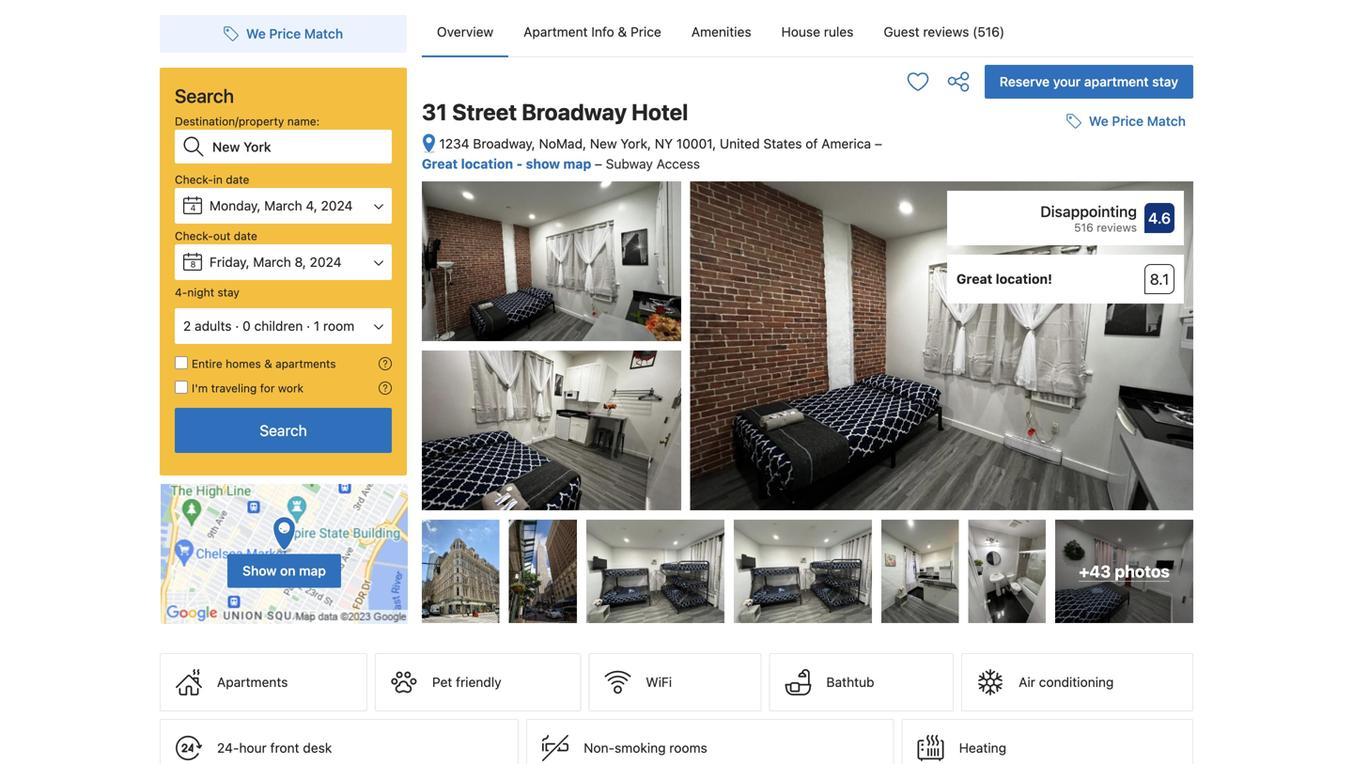 Task type: describe. For each thing, give the bounding box(es) containing it.
check-in date
[[175, 173, 249, 186]]

united
[[720, 136, 760, 151]]

location!
[[996, 271, 1053, 287]]

2 adults · 0 children · 1 room button
[[175, 308, 392, 344]]

match for 'we price match' dropdown button to the bottom
[[1148, 113, 1187, 129]]

we price match for 'we price match' dropdown button to the bottom
[[1089, 113, 1187, 129]]

i'm traveling for work
[[192, 382, 304, 395]]

stay inside button
[[1153, 74, 1179, 89]]

access
[[657, 156, 700, 172]]

air
[[1019, 675, 1036, 690]]

check- for out
[[175, 229, 213, 243]]

heating
[[960, 741, 1007, 756]]

room
[[323, 318, 355, 334]]

reserve
[[1000, 74, 1050, 89]]

search inside button
[[260, 422, 307, 440]]

street
[[452, 99, 517, 125]]

destination/property name:
[[175, 115, 320, 128]]

great inside 1234 broadway, nomad, new york, ny 10001, united states of america – great location - show map – subway access
[[422, 156, 458, 172]]

apartments
[[276, 357, 336, 370]]

reviews inside the disappointing 516 reviews
[[1097, 221, 1138, 234]]

wifi button
[[589, 654, 762, 712]]

4-
[[175, 286, 187, 299]]

+43
[[1080, 562, 1112, 581]]

& for apartments
[[264, 357, 272, 370]]

guest reviews (516) link
[[869, 8, 1020, 56]]

& for price
[[618, 24, 627, 39]]

pet friendly button
[[375, 654, 581, 712]]

wifi
[[646, 675, 672, 690]]

monday,
[[210, 198, 261, 213]]

0 horizontal spatial search
[[175, 85, 234, 107]]

show
[[526, 156, 560, 172]]

subway
[[606, 156, 653, 172]]

monday, march 4, 2024
[[210, 198, 353, 213]]

your
[[1054, 74, 1081, 89]]

rated disappointing element
[[957, 200, 1138, 223]]

24-
[[217, 741, 239, 756]]

1 horizontal spatial great
[[957, 271, 993, 287]]

31 street broadway hotel
[[422, 99, 689, 125]]

24-hour front desk button
[[160, 719, 519, 764]]

apartment
[[524, 24, 588, 39]]

entire homes & apartments
[[192, 357, 336, 370]]

+43 photos
[[1080, 562, 1170, 581]]

pet
[[432, 675, 453, 690]]

amenities link
[[677, 8, 767, 56]]

reserve your apartment stay
[[1000, 74, 1179, 89]]

0 horizontal spatial –
[[595, 156, 603, 172]]

location
[[461, 156, 513, 172]]

non-smoking rooms button
[[527, 719, 895, 764]]

1234 broadway, nomad, new york, ny 10001, united states of america – great location - show map – subway access
[[422, 136, 883, 172]]

desk
[[303, 741, 332, 756]]

ny
[[655, 136, 673, 151]]

map inside 1234 broadway, nomad, new york, ny 10001, united states of america – great location - show map – subway access
[[564, 156, 592, 172]]

traveling
[[211, 382, 257, 395]]

of
[[806, 136, 818, 151]]

(516)
[[973, 24, 1005, 39]]

night
[[187, 286, 214, 299]]

for
[[260, 382, 275, 395]]

bathtub button
[[770, 654, 954, 712]]

heating button
[[902, 719, 1194, 764]]

broadway,
[[473, 136, 536, 151]]

Where are you going? field
[[205, 130, 392, 164]]

stay inside search section
[[218, 286, 240, 299]]

we'll show you stays where you can have the entire place to yourself image
[[379, 357, 392, 370]]

scored 8.1 element
[[1145, 264, 1175, 294]]

non-smoking rooms
[[584, 741, 708, 756]]

homes
[[226, 357, 261, 370]]

children
[[254, 318, 303, 334]]

0 vertical spatial –
[[875, 136, 883, 151]]

rules
[[824, 24, 854, 39]]

2 horizontal spatial price
[[1113, 113, 1144, 129]]

overview
[[437, 24, 494, 39]]

new
[[590, 136, 617, 151]]

bathtub
[[827, 675, 875, 690]]

1
[[314, 318, 320, 334]]

in
[[213, 173, 223, 186]]

america
[[822, 136, 872, 151]]

apartments button
[[160, 654, 368, 712]]

8,
[[295, 254, 306, 270]]

+43 photos link
[[1056, 520, 1194, 623]]

10001,
[[677, 136, 717, 151]]

map inside search section
[[299, 563, 326, 579]]

broadway
[[522, 99, 627, 125]]

work
[[278, 382, 304, 395]]

search button
[[175, 408, 392, 453]]

apartment
[[1085, 74, 1149, 89]]



Task type: locate. For each thing, give the bounding box(es) containing it.
0 vertical spatial we price match
[[246, 26, 343, 41]]

24-hour front desk
[[217, 741, 332, 756]]

search section
[[152, 0, 415, 625]]

check- for in
[[175, 173, 213, 186]]

1 vertical spatial march
[[253, 254, 291, 270]]

2024 right 8, on the left
[[310, 254, 342, 270]]

stay right apartment
[[1153, 74, 1179, 89]]

match for 'we price match' dropdown button within search section
[[304, 26, 343, 41]]

2 check- from the top
[[175, 229, 213, 243]]

nomad,
[[539, 136, 587, 151]]

map down nomad,
[[564, 156, 592, 172]]

& right "info" on the left of the page
[[618, 24, 627, 39]]

1 vertical spatial we price match
[[1089, 113, 1187, 129]]

photos
[[1115, 562, 1170, 581]]

· left 0
[[235, 318, 239, 334]]

2
[[183, 318, 191, 334]]

– down new
[[595, 156, 603, 172]]

2024 for monday, march 4, 2024
[[321, 198, 353, 213]]

conditioning
[[1040, 675, 1115, 690]]

1 horizontal spatial stay
[[1153, 74, 1179, 89]]

1 vertical spatial we price match button
[[1059, 105, 1194, 138]]

march for monday,
[[264, 198, 302, 213]]

– right america
[[875, 136, 883, 151]]

apartment info & price
[[524, 24, 662, 39]]

1 vertical spatial great
[[957, 271, 993, 287]]

1 vertical spatial 2024
[[310, 254, 342, 270]]

0 horizontal spatial map
[[299, 563, 326, 579]]

click to open map view image
[[422, 133, 436, 155]]

scored 4.6 element
[[1145, 203, 1175, 233]]

apartments
[[217, 675, 288, 690]]

reserve your apartment stay button
[[985, 65, 1194, 99]]

adults
[[195, 318, 232, 334]]

date right out on the left of page
[[234, 229, 257, 243]]

1 horizontal spatial we
[[1089, 113, 1109, 129]]

friday,
[[210, 254, 250, 270]]

2024 right '4,'
[[321, 198, 353, 213]]

house
[[782, 24, 821, 39]]

price down apartment
[[1113, 113, 1144, 129]]

disappointing
[[1041, 203, 1138, 221]]

0 vertical spatial &
[[618, 24, 627, 39]]

1 vertical spatial search
[[260, 422, 307, 440]]

0 vertical spatial check-
[[175, 173, 213, 186]]

2024
[[321, 198, 353, 213], [310, 254, 342, 270]]

4,
[[306, 198, 318, 213]]

march left 8, on the left
[[253, 254, 291, 270]]

apartment info & price link
[[509, 8, 677, 56]]

1 vertical spatial reviews
[[1097, 221, 1138, 234]]

1 horizontal spatial map
[[564, 156, 592, 172]]

1 vertical spatial map
[[299, 563, 326, 579]]

check- down 4
[[175, 229, 213, 243]]

0
[[243, 318, 251, 334]]

match down apartment
[[1148, 113, 1187, 129]]

guest reviews (516)
[[884, 24, 1005, 39]]

we down reserve your apartment stay button
[[1089, 113, 1109, 129]]

destination/property
[[175, 115, 284, 128]]

0 horizontal spatial reviews
[[924, 24, 970, 39]]

we
[[246, 26, 266, 41], [1089, 113, 1109, 129]]

1 horizontal spatial we price match button
[[1059, 105, 1194, 138]]

check- up 4
[[175, 173, 213, 186]]

we price match button inside search section
[[216, 17, 351, 51]]

check-
[[175, 173, 213, 186], [175, 229, 213, 243]]

we price match for 'we price match' dropdown button within search section
[[246, 26, 343, 41]]

we price match button down apartment
[[1059, 105, 1194, 138]]

&
[[618, 24, 627, 39], [264, 357, 272, 370]]

air conditioning button
[[962, 654, 1194, 712]]

search down work
[[260, 422, 307, 440]]

we up destination/property name:
[[246, 26, 266, 41]]

we price match up name:
[[246, 26, 343, 41]]

date right in
[[226, 173, 249, 186]]

amenities
[[692, 24, 752, 39]]

guest
[[884, 24, 920, 39]]

check-out date
[[175, 229, 257, 243]]

1 horizontal spatial match
[[1148, 113, 1187, 129]]

we price match down apartment
[[1089, 113, 1187, 129]]

0 horizontal spatial &
[[264, 357, 272, 370]]

disappointing 516 reviews
[[1041, 203, 1138, 234]]

8
[[190, 259, 196, 269]]

& inside search section
[[264, 357, 272, 370]]

1 horizontal spatial search
[[260, 422, 307, 440]]

1 vertical spatial stay
[[218, 286, 240, 299]]

0 vertical spatial reviews
[[924, 24, 970, 39]]

we price match inside search section
[[246, 26, 343, 41]]

match inside search section
[[304, 26, 343, 41]]

4-night stay
[[175, 286, 240, 299]]

-
[[517, 156, 523, 172]]

out
[[213, 229, 231, 243]]

info
[[592, 24, 615, 39]]

show
[[243, 563, 277, 579]]

1 vertical spatial check-
[[175, 229, 213, 243]]

march
[[264, 198, 302, 213], [253, 254, 291, 270]]

1 horizontal spatial price
[[631, 24, 662, 39]]

1 vertical spatial –
[[595, 156, 603, 172]]

reviews down disappointing
[[1097, 221, 1138, 234]]

if you select this option, we'll show you popular business travel features like breakfast, wifi and free parking. image
[[379, 382, 392, 395], [379, 382, 392, 395]]

0 horizontal spatial match
[[304, 26, 343, 41]]

match
[[304, 26, 343, 41], [1148, 113, 1187, 129]]

2024 for friday, march 8, 2024
[[310, 254, 342, 270]]

search up 'destination/property'
[[175, 85, 234, 107]]

1 check- from the top
[[175, 173, 213, 186]]

2 adults · 0 children · 1 room
[[183, 318, 355, 334]]

· left '1'
[[307, 318, 310, 334]]

we'll show you stays where you can have the entire place to yourself image
[[379, 357, 392, 370]]

0 vertical spatial we
[[246, 26, 266, 41]]

0 vertical spatial 2024
[[321, 198, 353, 213]]

1 horizontal spatial ·
[[307, 318, 310, 334]]

price up name:
[[269, 26, 301, 41]]

pet friendly
[[432, 675, 502, 690]]

1 vertical spatial date
[[234, 229, 257, 243]]

0 horizontal spatial stay
[[218, 286, 240, 299]]

hour
[[239, 741, 267, 756]]

non-
[[584, 741, 615, 756]]

0 vertical spatial we price match button
[[216, 17, 351, 51]]

date
[[226, 173, 249, 186], [234, 229, 257, 243]]

show on map
[[243, 563, 326, 579]]

0 vertical spatial date
[[226, 173, 249, 186]]

1 horizontal spatial reviews
[[1097, 221, 1138, 234]]

we price match button up name:
[[216, 17, 351, 51]]

1 horizontal spatial we price match
[[1089, 113, 1187, 129]]

march for friday,
[[253, 254, 291, 270]]

house rules link
[[767, 8, 869, 56]]

0 vertical spatial stay
[[1153, 74, 1179, 89]]

on
[[280, 563, 296, 579]]

0 horizontal spatial price
[[269, 26, 301, 41]]

1 vertical spatial &
[[264, 357, 272, 370]]

& up for on the left of the page
[[264, 357, 272, 370]]

0 vertical spatial great
[[422, 156, 458, 172]]

4
[[190, 203, 196, 213]]

march left '4,'
[[264, 198, 302, 213]]

0 vertical spatial march
[[264, 198, 302, 213]]

great left location!
[[957, 271, 993, 287]]

smoking
[[615, 741, 666, 756]]

0 vertical spatial search
[[175, 85, 234, 107]]

house rules
[[782, 24, 854, 39]]

1 vertical spatial we
[[1089, 113, 1109, 129]]

overview link
[[422, 8, 509, 56]]

0 horizontal spatial great
[[422, 156, 458, 172]]

516
[[1075, 221, 1094, 234]]

31
[[422, 99, 448, 125]]

1234
[[440, 136, 470, 151]]

friday, march 8, 2024
[[210, 254, 342, 270]]

0 vertical spatial match
[[304, 26, 343, 41]]

friendly
[[456, 675, 502, 690]]

great location!
[[957, 271, 1053, 287]]

1 horizontal spatial –
[[875, 136, 883, 151]]

date for check-in date
[[226, 173, 249, 186]]

york,
[[621, 136, 652, 151]]

air conditioning
[[1019, 675, 1115, 690]]

0 horizontal spatial we price match button
[[216, 17, 351, 51]]

rooms
[[670, 741, 708, 756]]

show on map button
[[160, 483, 409, 625], [228, 554, 341, 588]]

0 horizontal spatial we price match
[[246, 26, 343, 41]]

hotel
[[632, 99, 689, 125]]

reviews left (516)
[[924, 24, 970, 39]]

great down click to open map view icon
[[422, 156, 458, 172]]

1 · from the left
[[235, 318, 239, 334]]

match up name:
[[304, 26, 343, 41]]

1 horizontal spatial &
[[618, 24, 627, 39]]

date for check-out date
[[234, 229, 257, 243]]

entire
[[192, 357, 223, 370]]

we inside search section
[[246, 26, 266, 41]]

price right "info" on the left of the page
[[631, 24, 662, 39]]

4.6
[[1149, 209, 1171, 227]]

0 vertical spatial map
[[564, 156, 592, 172]]

1 vertical spatial match
[[1148, 113, 1187, 129]]

stay right night
[[218, 286, 240, 299]]

map right on
[[299, 563, 326, 579]]

states
[[764, 136, 803, 151]]

price inside search section
[[269, 26, 301, 41]]

0 horizontal spatial we
[[246, 26, 266, 41]]

i'm
[[192, 382, 208, 395]]

·
[[235, 318, 239, 334], [307, 318, 310, 334]]

we price match
[[246, 26, 343, 41], [1089, 113, 1187, 129]]

front
[[270, 741, 300, 756]]

2 · from the left
[[307, 318, 310, 334]]

0 horizontal spatial ·
[[235, 318, 239, 334]]

name:
[[287, 115, 320, 128]]



Task type: vqa. For each thing, say whether or not it's contained in the screenshot.
House rules 'link'
yes



